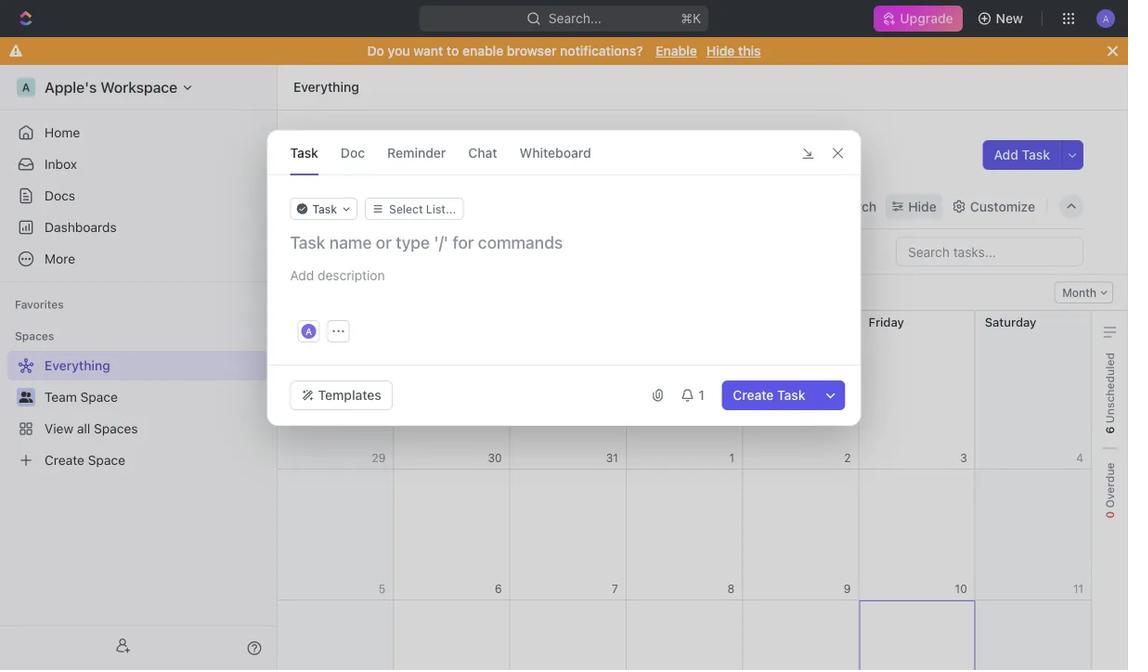 Task type: vqa. For each thing, say whether or not it's contained in the screenshot.
'TEAM'
no



Task type: locate. For each thing, give the bounding box(es) containing it.
want
[[414, 43, 443, 59]]

do
[[367, 43, 385, 59]]

favorites button
[[7, 294, 71, 316]]

docs link
[[7, 181, 269, 211]]

select list... button
[[365, 198, 464, 220]]

0
[[1104, 512, 1117, 519]]

search...
[[549, 11, 602, 26]]

task right add
[[1022, 147, 1051, 163]]

0 horizontal spatial hide
[[514, 245, 539, 258]]

0 vertical spatial everything
[[294, 79, 359, 95]]

1
[[699, 388, 705, 403]]

everything up task button
[[294, 79, 359, 95]]

upgrade
[[901, 11, 954, 26]]

browser
[[507, 43, 557, 59]]

hide inside button
[[514, 245, 539, 258]]

select
[[389, 203, 423, 216]]

inbox link
[[7, 150, 269, 179]]

you
[[388, 43, 410, 59]]

⌘k
[[682, 11, 702, 26]]

spaces
[[15, 330, 54, 343]]

grid
[[277, 311, 1093, 671]]

hide inside dropdown button
[[909, 199, 937, 214]]

chat
[[469, 145, 498, 160]]

board
[[403, 199, 440, 214]]

hide left the this
[[707, 43, 735, 59]]

docs
[[45, 188, 75, 203]]

overdue
[[1104, 463, 1117, 512]]

doc
[[341, 145, 365, 160]]

unscheduled
[[1104, 353, 1117, 427]]

task inside the add task button
[[1022, 147, 1051, 163]]

chat button
[[469, 131, 498, 175]]

1 row from the top
[[278, 311, 1093, 470]]

this
[[739, 43, 761, 59]]

hide
[[707, 43, 735, 59], [909, 199, 937, 214], [514, 245, 539, 258]]

customize
[[971, 199, 1036, 214]]

search button
[[810, 194, 883, 220]]

hide right search
[[909, 199, 937, 214]]

tree
[[7, 351, 269, 476]]

show
[[414, 245, 444, 258]]

1 vertical spatial everything
[[322, 139, 455, 170]]

home link
[[7, 118, 269, 148]]

Task name or type '/' for commands text field
[[290, 231, 842, 254]]

notifications?
[[560, 43, 643, 59]]

everything
[[294, 79, 359, 95], [322, 139, 455, 170]]

reminder button
[[388, 131, 446, 175]]

hide right "closed" on the left of the page
[[514, 245, 539, 258]]

2 vertical spatial hide
[[514, 245, 539, 258]]

dialog containing task
[[267, 130, 862, 426]]

dashboards link
[[7, 213, 269, 242]]

new
[[996, 11, 1024, 26]]

hide button
[[886, 194, 943, 220]]

task
[[290, 145, 319, 160], [1022, 147, 1051, 163], [313, 203, 337, 216], [778, 388, 806, 403]]

tree inside sidebar navigation
[[7, 351, 269, 476]]

enable
[[463, 43, 504, 59]]

show closed
[[414, 245, 482, 258]]

task right create
[[778, 388, 806, 403]]

reminder
[[388, 145, 446, 160]]

create task
[[733, 388, 806, 403]]

everything inside everything link
[[294, 79, 359, 95]]

2 horizontal spatial hide
[[909, 199, 937, 214]]

sunday
[[287, 315, 330, 329]]

everything up select at left
[[322, 139, 455, 170]]

add
[[995, 147, 1019, 163]]

task left list link
[[313, 203, 337, 216]]

1 vertical spatial hide
[[909, 199, 937, 214]]

dialog
[[267, 130, 862, 426]]

dashboards
[[45, 220, 117, 235]]

1 horizontal spatial hide
[[707, 43, 735, 59]]

row
[[278, 311, 1093, 470], [278, 470, 1093, 601], [278, 601, 1093, 671]]

2 row from the top
[[278, 470, 1093, 601]]



Task type: describe. For each thing, give the bounding box(es) containing it.
sidebar navigation
[[0, 65, 278, 671]]

grid containing sunday
[[277, 311, 1093, 671]]

6
[[1104, 427, 1117, 434]]

saturday
[[985, 315, 1037, 329]]

doc button
[[341, 131, 365, 175]]

whiteboard button
[[520, 131, 592, 175]]

list...
[[426, 203, 456, 216]]

1 button
[[673, 381, 715, 411]]

create
[[733, 388, 774, 403]]

do you want to enable browser notifications? enable hide this
[[367, 43, 761, 59]]

task inside create task button
[[778, 388, 806, 403]]

friday
[[869, 315, 905, 329]]

inbox
[[45, 157, 77, 172]]

show closed button
[[391, 241, 491, 263]]

task button
[[290, 131, 319, 175]]

enable
[[656, 43, 697, 59]]

a button
[[300, 322, 318, 341]]

home
[[45, 125, 80, 140]]

add task
[[995, 147, 1051, 163]]

task button
[[290, 198, 358, 220]]

to
[[447, 43, 459, 59]]

customize button
[[947, 194, 1041, 220]]

3 row from the top
[[278, 601, 1093, 671]]

task inside task dropdown button
[[313, 203, 337, 216]]

list link
[[343, 194, 369, 220]]

1 button
[[673, 381, 715, 411]]

templates
[[318, 388, 382, 403]]

new button
[[970, 4, 1035, 33]]

board link
[[399, 194, 440, 220]]

Search tasks... text field
[[897, 238, 1083, 266]]

select list...
[[389, 203, 456, 216]]

create task button
[[722, 381, 817, 411]]

favorites
[[15, 298, 64, 311]]

0 vertical spatial hide
[[707, 43, 735, 59]]

task left doc
[[290, 145, 319, 160]]

whiteboard
[[520, 145, 592, 160]]

list
[[347, 199, 369, 214]]

templates button
[[290, 381, 393, 411]]

closed
[[447, 245, 482, 258]]

everything link
[[289, 76, 364, 98]]

upgrade link
[[875, 6, 963, 32]]

search
[[834, 199, 877, 214]]

a
[[306, 326, 312, 337]]

add task button
[[983, 140, 1062, 170]]

hide button
[[506, 241, 546, 263]]



